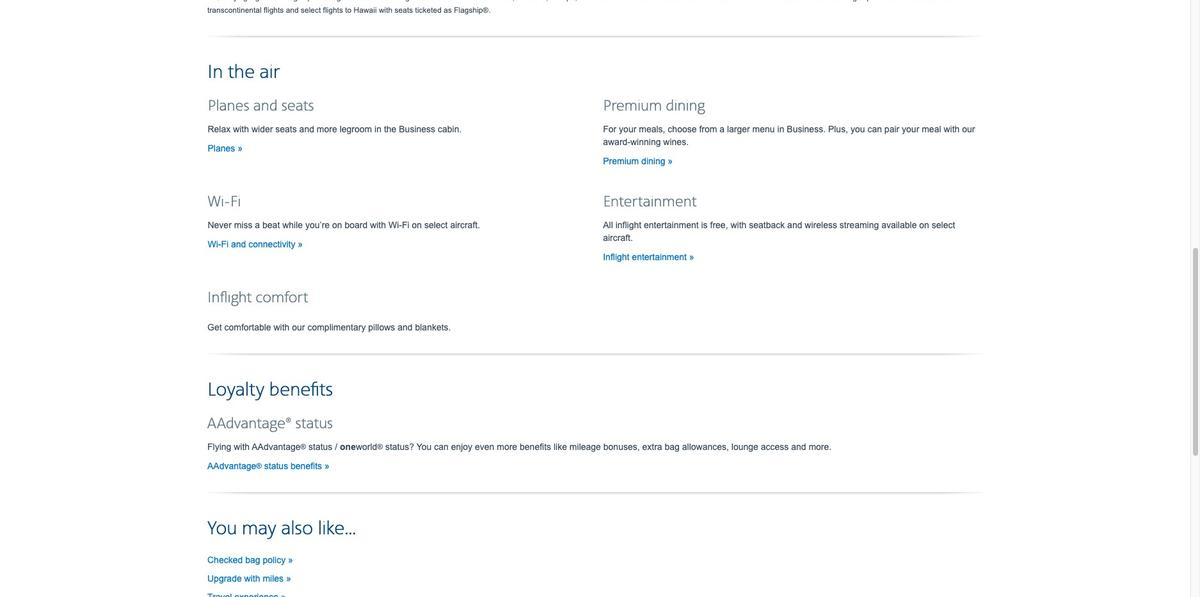 Task type: describe. For each thing, give the bounding box(es) containing it.
0 horizontal spatial bag
[[245, 555, 260, 566]]

in inside for your meals, choose from a larger menu in business. plus, you can pair your meal with our award-winning wines.
[[777, 124, 784, 134]]

wi- for wi-fi and connectivity
[[208, 239, 221, 249]]

from
[[699, 124, 717, 134]]

0 vertical spatial aadvantage
[[252, 442, 301, 452]]

1 vertical spatial wi-
[[388, 220, 402, 230]]

all inflight entertainment is free, with seatback and wireless streaming available on select aircraft.
[[603, 220, 955, 243]]

air
[[260, 61, 280, 84]]

with inside . it also includes select transcontinental flights and select flights to hawaii with seats ticketed as flagship
[[379, 6, 392, 15]]

streaming
[[840, 220, 879, 230]]

for your meals, choose from a larger menu in business. plus, you can pair your meal with our award-winning wines.
[[603, 124, 975, 147]]

aircraft. for entertainment
[[603, 233, 633, 243]]

wi-fi
[[208, 193, 241, 212]]

inflight entertainment
[[603, 252, 689, 262]]

miss
[[234, 220, 252, 230]]

relax with wider seats and more legroom in the business cabin.
[[208, 124, 462, 134]]

inflight
[[615, 220, 641, 230]]

checked bag policy
[[207, 555, 288, 566]]

premium dining link
[[603, 156, 673, 166]]

blankets.
[[415, 322, 451, 333]]

is
[[701, 220, 708, 230]]

checked
[[207, 555, 243, 566]]

bonuses,
[[603, 442, 640, 452]]

1 premium from the top
[[603, 97, 662, 116]]

1 vertical spatial benefits
[[520, 442, 551, 452]]

wider
[[251, 124, 273, 134]]

and left more.
[[791, 442, 806, 452]]

1 on from the left
[[332, 220, 342, 230]]

status?
[[385, 442, 414, 452]]

upgrade with miles
[[207, 574, 286, 584]]

beat
[[262, 220, 280, 230]]

0 vertical spatial benefits
[[269, 379, 333, 402]]

meals,
[[639, 124, 665, 134]]

1 vertical spatial can
[[434, 442, 449, 452]]

comfort
[[256, 289, 308, 308]]

0 vertical spatial you
[[416, 442, 432, 452]]

never
[[208, 220, 232, 230]]

with left wider
[[233, 124, 249, 134]]

upgrade
[[207, 574, 242, 584]]

1 in from the left
[[374, 124, 381, 134]]

get comfortable with our complimentary pillows and blankets.
[[207, 322, 451, 333]]

entertainment
[[603, 193, 697, 212]]

miles
[[263, 574, 284, 584]]

planes for planes link
[[208, 143, 238, 153]]

it
[[881, 0, 885, 2]]

in
[[207, 61, 223, 84]]

® .
[[483, 6, 491, 15]]

upgrade with miles link
[[207, 574, 291, 584]]

one
[[340, 442, 356, 452]]

flagship
[[454, 6, 483, 15]]

flying
[[207, 442, 231, 452]]

inflight for inflight comfort
[[207, 289, 252, 308]]

0 horizontal spatial our
[[292, 322, 305, 333]]

2 premium from the top
[[603, 156, 639, 166]]

1 horizontal spatial more
[[497, 442, 517, 452]]

aircraft. for wi-fi
[[450, 220, 480, 230]]

never miss a beat while you're on board with wi-fi on select aircraft.
[[208, 220, 480, 230]]

inflight comfort
[[207, 289, 308, 308]]

2 vertical spatial seats
[[275, 124, 297, 134]]

may
[[242, 518, 276, 541]]

also for it
[[887, 0, 901, 2]]

ticketed
[[415, 6, 442, 15]]

® left status?
[[377, 443, 383, 451]]

aadvantage ® status benefits
[[207, 461, 324, 472]]

wi-fi and connectivity link
[[208, 239, 303, 249]]

all
[[603, 220, 613, 230]]

wireless
[[805, 220, 837, 230]]

to
[[345, 6, 352, 15]]

1 vertical spatial the
[[384, 124, 396, 134]]

loyalty benefits
[[207, 379, 333, 402]]

wi-fi and connectivity
[[208, 239, 298, 249]]

in the air
[[207, 61, 280, 84]]

can inside for your meals, choose from a larger menu in business. plus, you can pair your meal with our award-winning wines.
[[867, 124, 882, 134]]

choose
[[668, 124, 697, 134]]

extra
[[642, 442, 662, 452]]

available
[[881, 220, 917, 230]]

for
[[603, 124, 616, 134]]

more.
[[809, 442, 832, 452]]

also for may
[[281, 518, 313, 541]]

winning
[[630, 137, 661, 147]]

with down checked bag policy link
[[244, 574, 260, 584]]

and down miss
[[231, 239, 246, 249]]

2 your from the left
[[902, 124, 919, 134]]

1 vertical spatial seats
[[281, 97, 314, 116]]

even
[[475, 442, 494, 452]]

award-
[[603, 137, 630, 147]]

a inside for your meals, choose from a larger menu in business. plus, you can pair your meal with our award-winning wines.
[[720, 124, 725, 134]]

seats inside . it also includes select transcontinental flights and select flights to hawaii with seats ticketed as flagship
[[395, 6, 413, 15]]

® inside ® .
[[483, 6, 488, 14]]

access
[[761, 442, 789, 452]]

comfortable
[[224, 322, 271, 333]]

cabin.
[[438, 124, 462, 134]]

with right board
[[370, 220, 386, 230]]

meal
[[922, 124, 941, 134]]

lounge
[[731, 442, 758, 452]]

1 vertical spatial dining
[[641, 156, 665, 166]]

wi- for wi-fi
[[208, 193, 230, 212]]

policy
[[263, 555, 286, 566]]

1 your from the left
[[619, 124, 636, 134]]

aadvantage® status
[[207, 415, 333, 434]]

world
[[356, 442, 377, 452]]

2 premium dining from the top
[[603, 156, 668, 166]]

like...
[[318, 518, 356, 541]]

on for wi-fi
[[412, 220, 422, 230]]

with inside for your meals, choose from a larger menu in business. plus, you can pair your meal with our award-winning wines.
[[944, 124, 960, 134]]

inflight for inflight entertainment
[[603, 252, 629, 262]]

. it also includes select transcontinental flights and select flights to hawaii with seats ticketed as flagship
[[207, 0, 954, 15]]

includes
[[903, 0, 932, 2]]

mileage
[[570, 442, 601, 452]]



Task type: locate. For each thing, give the bounding box(es) containing it.
0 vertical spatial dining
[[666, 97, 705, 116]]

1 horizontal spatial your
[[902, 124, 919, 134]]

with right flying
[[234, 442, 250, 452]]

1 horizontal spatial dining
[[666, 97, 705, 116]]

benefits
[[269, 379, 333, 402], [520, 442, 551, 452], [291, 461, 322, 472]]

1 vertical spatial aadvantage
[[207, 461, 256, 472]]

1 vertical spatial premium
[[603, 156, 639, 166]]

your up award-
[[619, 124, 636, 134]]

0 vertical spatial status
[[295, 415, 333, 434]]

. inside . it also includes select transcontinental flights and select flights to hawaii with seats ticketed as flagship
[[877, 0, 879, 2]]

your right pair
[[902, 124, 919, 134]]

/
[[335, 442, 337, 452]]

your
[[619, 124, 636, 134], [902, 124, 919, 134]]

1 vertical spatial aircraft.
[[603, 233, 633, 243]]

also right may
[[281, 518, 313, 541]]

seats left ticketed
[[395, 6, 413, 15]]

a right from
[[720, 124, 725, 134]]

0 horizontal spatial aircraft.
[[450, 220, 480, 230]]

more left legroom
[[317, 124, 337, 134]]

and right wider
[[299, 124, 314, 134]]

. right flagship
[[488, 6, 491, 15]]

planes down relax
[[208, 143, 238, 153]]

with inside all inflight entertainment is free, with seatback and wireless streaming available on select aircraft.
[[731, 220, 746, 230]]

status down loyalty benefits
[[295, 415, 333, 434]]

0 vertical spatial premium
[[603, 97, 662, 116]]

fi right board
[[402, 220, 409, 230]]

enjoy
[[451, 442, 472, 452]]

1 vertical spatial inflight
[[207, 289, 252, 308]]

like
[[554, 442, 567, 452]]

0 horizontal spatial flights
[[264, 6, 284, 15]]

1 horizontal spatial also
[[887, 0, 901, 2]]

you
[[851, 124, 865, 134]]

fi for wi-fi
[[230, 193, 241, 212]]

planes up relax
[[208, 97, 249, 116]]

premium up meals,
[[603, 97, 662, 116]]

board
[[345, 220, 368, 230]]

you
[[416, 442, 432, 452], [207, 518, 237, 541]]

1 horizontal spatial flights
[[323, 6, 343, 15]]

business.
[[787, 124, 826, 134]]

1 premium dining from the top
[[603, 97, 705, 116]]

business
[[399, 124, 435, 134]]

0 vertical spatial premium dining
[[603, 97, 705, 116]]

0 horizontal spatial the
[[228, 61, 255, 84]]

1 vertical spatial fi
[[402, 220, 409, 230]]

aadvantage down flying
[[207, 461, 256, 472]]

entertainment down inflight
[[632, 252, 687, 262]]

0 vertical spatial planes
[[208, 97, 249, 116]]

on right available
[[919, 220, 929, 230]]

entertainment down "entertainment"
[[644, 220, 699, 230]]

in
[[374, 124, 381, 134], [777, 124, 784, 134]]

hawaii
[[354, 6, 377, 15]]

as
[[444, 6, 452, 15]]

on right board
[[412, 220, 422, 230]]

can right you
[[867, 124, 882, 134]]

with down the comfort
[[274, 322, 290, 333]]

1 vertical spatial more
[[497, 442, 517, 452]]

® left /
[[301, 443, 306, 451]]

1 vertical spatial premium dining
[[603, 156, 668, 166]]

also
[[887, 0, 901, 2], [281, 518, 313, 541]]

2 on from the left
[[412, 220, 422, 230]]

more right "even"
[[497, 442, 517, 452]]

select
[[934, 0, 954, 2], [301, 6, 321, 15], [424, 220, 448, 230], [932, 220, 955, 230]]

seats right wider
[[275, 124, 297, 134]]

0 vertical spatial fi
[[230, 193, 241, 212]]

1 vertical spatial entertainment
[[632, 252, 687, 262]]

1 horizontal spatial in
[[777, 124, 784, 134]]

in right the menu
[[777, 124, 784, 134]]

0 vertical spatial .
[[877, 0, 879, 2]]

1 vertical spatial status
[[308, 442, 332, 452]]

2 flights from the left
[[323, 6, 343, 15]]

1 planes from the top
[[208, 97, 249, 116]]

bag right extra
[[665, 442, 680, 452]]

connectivity
[[248, 239, 295, 249]]

fi up miss
[[230, 193, 241, 212]]

our
[[962, 124, 975, 134], [292, 322, 305, 333]]

our down the comfort
[[292, 322, 305, 333]]

3 on from the left
[[919, 220, 929, 230]]

aadvantage®
[[207, 415, 292, 434]]

get
[[207, 322, 222, 333]]

wi- right board
[[388, 220, 402, 230]]

select inside all inflight entertainment is free, with seatback and wireless streaming available on select aircraft.
[[932, 220, 955, 230]]

0 horizontal spatial dining
[[641, 156, 665, 166]]

transcontinental
[[207, 6, 262, 15]]

planes for planes and seats
[[208, 97, 249, 116]]

flying with aadvantage ® status / one world ® status? you can enjoy even more benefits like mileage bonuses, extra bag allowances, lounge access and more.
[[207, 442, 832, 452]]

0 horizontal spatial inflight
[[207, 289, 252, 308]]

flights right transcontinental in the top of the page
[[264, 6, 284, 15]]

bag
[[665, 442, 680, 452], [245, 555, 260, 566]]

1 horizontal spatial can
[[867, 124, 882, 134]]

bag up the upgrade with miles "link"
[[245, 555, 260, 566]]

1 horizontal spatial the
[[384, 124, 396, 134]]

0 vertical spatial more
[[317, 124, 337, 134]]

you up checked
[[207, 518, 237, 541]]

in right legroom
[[374, 124, 381, 134]]

seats up relax with wider seats and more legroom in the business cabin.
[[281, 97, 314, 116]]

premium
[[603, 97, 662, 116], [603, 156, 639, 166]]

on for entertainment
[[919, 220, 929, 230]]

1 horizontal spatial you
[[416, 442, 432, 452]]

benefits left like
[[520, 442, 551, 452]]

the left business at the top left of page
[[384, 124, 396, 134]]

wi- down never
[[208, 239, 221, 249]]

1 horizontal spatial bag
[[665, 442, 680, 452]]

aadvantage up aadvantage ® status benefits
[[252, 442, 301, 452]]

inflight up 'get'
[[207, 289, 252, 308]]

also inside . it also includes select transcontinental flights and select flights to hawaii with seats ticketed as flagship
[[887, 0, 901, 2]]

0 horizontal spatial can
[[434, 442, 449, 452]]

and right pillows
[[398, 322, 413, 333]]

1 horizontal spatial inflight
[[603, 252, 629, 262]]

you're
[[305, 220, 330, 230]]

larger
[[727, 124, 750, 134]]

0 horizontal spatial your
[[619, 124, 636, 134]]

0 vertical spatial a
[[720, 124, 725, 134]]

a left beat
[[255, 220, 260, 230]]

1 horizontal spatial on
[[412, 220, 422, 230]]

while
[[282, 220, 303, 230]]

fi down never
[[221, 239, 229, 249]]

wi- up never
[[208, 193, 230, 212]]

0 horizontal spatial fi
[[221, 239, 229, 249]]

flights left the to
[[323, 6, 343, 15]]

pillows
[[368, 322, 395, 333]]

with right hawaii
[[379, 6, 392, 15]]

planes and seats
[[208, 97, 314, 116]]

1 vertical spatial planes
[[208, 143, 238, 153]]

1 vertical spatial .
[[488, 6, 491, 15]]

checked bag policy link
[[207, 555, 293, 566]]

benefits down aadvantage® status on the left of the page
[[291, 461, 322, 472]]

1 horizontal spatial fi
[[230, 193, 241, 212]]

and left the to
[[286, 6, 299, 15]]

and left wireless on the right top of the page
[[787, 220, 802, 230]]

inflight down all
[[603, 252, 629, 262]]

0 vertical spatial aircraft.
[[450, 220, 480, 230]]

on inside all inflight entertainment is free, with seatback and wireless streaming available on select aircraft.
[[919, 220, 929, 230]]

with right meal
[[944, 124, 960, 134]]

dining
[[666, 97, 705, 116], [641, 156, 665, 166]]

plus,
[[828, 124, 848, 134]]

0 horizontal spatial on
[[332, 220, 342, 230]]

2 vertical spatial wi-
[[208, 239, 221, 249]]

seats
[[395, 6, 413, 15], [281, 97, 314, 116], [275, 124, 297, 134]]

planes
[[208, 97, 249, 116], [208, 143, 238, 153]]

2 horizontal spatial on
[[919, 220, 929, 230]]

status left /
[[308, 442, 332, 452]]

0 vertical spatial can
[[867, 124, 882, 134]]

dining down winning
[[641, 156, 665, 166]]

the right the in
[[228, 61, 255, 84]]

0 horizontal spatial in
[[374, 124, 381, 134]]

and inside . it also includes select transcontinental flights and select flights to hawaii with seats ticketed as flagship
[[286, 6, 299, 15]]

relax
[[208, 124, 231, 134]]

can left enjoy at the left bottom
[[434, 442, 449, 452]]

2 planes from the top
[[208, 143, 238, 153]]

on
[[332, 220, 342, 230], [412, 220, 422, 230], [919, 220, 929, 230]]

1 vertical spatial a
[[255, 220, 260, 230]]

aircraft. inside all inflight entertainment is free, with seatback and wireless streaming available on select aircraft.
[[603, 233, 633, 243]]

wi-
[[208, 193, 230, 212], [388, 220, 402, 230], [208, 239, 221, 249]]

pair
[[884, 124, 899, 134]]

with right free,
[[731, 220, 746, 230]]

2 vertical spatial benefits
[[291, 461, 322, 472]]

1 horizontal spatial aircraft.
[[603, 233, 633, 243]]

you right status?
[[416, 442, 432, 452]]

entertainment inside all inflight entertainment is free, with seatback and wireless streaming available on select aircraft.
[[644, 220, 699, 230]]

you may also like...
[[207, 518, 356, 541]]

on left board
[[332, 220, 342, 230]]

our right meal
[[962, 124, 975, 134]]

fi
[[230, 193, 241, 212], [402, 220, 409, 230], [221, 239, 229, 249]]

benefits up aadvantage® status on the left of the page
[[269, 379, 333, 402]]

loyalty
[[207, 379, 264, 402]]

0 horizontal spatial you
[[207, 518, 237, 541]]

0 vertical spatial the
[[228, 61, 255, 84]]

0 vertical spatial inflight
[[603, 252, 629, 262]]

premium down award-
[[603, 156, 639, 166]]

status
[[295, 415, 333, 434], [308, 442, 332, 452], [264, 461, 288, 472]]

0 horizontal spatial also
[[281, 518, 313, 541]]

1 horizontal spatial our
[[962, 124, 975, 134]]

with
[[379, 6, 392, 15], [233, 124, 249, 134], [944, 124, 960, 134], [370, 220, 386, 230], [731, 220, 746, 230], [274, 322, 290, 333], [234, 442, 250, 452], [244, 574, 260, 584]]

0 vertical spatial wi-
[[208, 193, 230, 212]]

0 vertical spatial seats
[[395, 6, 413, 15]]

aircraft.
[[450, 220, 480, 230], [603, 233, 633, 243]]

complimentary
[[307, 322, 366, 333]]

1 vertical spatial bag
[[245, 555, 260, 566]]

menu
[[752, 124, 775, 134]]

fi for wi-fi and connectivity
[[221, 239, 229, 249]]

allowances,
[[682, 442, 729, 452]]

0 vertical spatial also
[[887, 0, 901, 2]]

® inside aadvantage ® status benefits
[[256, 462, 262, 470]]

and up wider
[[253, 97, 278, 116]]

seatback
[[749, 220, 785, 230]]

1 horizontal spatial .
[[877, 0, 879, 2]]

0 vertical spatial entertainment
[[644, 220, 699, 230]]

premium dining up meals,
[[603, 97, 705, 116]]

status down aadvantage® status on the left of the page
[[264, 461, 288, 472]]

inflight entertainment link
[[603, 252, 694, 262]]

and inside all inflight entertainment is free, with seatback and wireless streaming available on select aircraft.
[[787, 220, 802, 230]]

® down the aadvantage®
[[256, 462, 262, 470]]

1 vertical spatial you
[[207, 518, 237, 541]]

1 horizontal spatial a
[[720, 124, 725, 134]]

0 horizontal spatial .
[[488, 6, 491, 15]]

inflight
[[603, 252, 629, 262], [207, 289, 252, 308]]

free,
[[710, 220, 728, 230]]

0 vertical spatial bag
[[665, 442, 680, 452]]

2 vertical spatial fi
[[221, 239, 229, 249]]

® right as on the top
[[483, 6, 488, 14]]

2 vertical spatial status
[[264, 461, 288, 472]]

2 in from the left
[[777, 124, 784, 134]]

®
[[483, 6, 488, 14], [301, 443, 306, 451], [377, 443, 383, 451], [256, 462, 262, 470]]

premium dining down winning
[[603, 156, 668, 166]]

also right the it
[[887, 0, 901, 2]]

2 horizontal spatial fi
[[402, 220, 409, 230]]

0 horizontal spatial a
[[255, 220, 260, 230]]

our inside for your meals, choose from a larger menu in business. plus, you can pair your meal with our award-winning wines.
[[962, 124, 975, 134]]

0 horizontal spatial more
[[317, 124, 337, 134]]

legroom
[[340, 124, 372, 134]]

. left the it
[[877, 0, 879, 2]]

1 flights from the left
[[264, 6, 284, 15]]

wines.
[[663, 137, 689, 147]]

aadvantage
[[252, 442, 301, 452], [207, 461, 256, 472]]

dining up choose
[[666, 97, 705, 116]]

0 vertical spatial our
[[962, 124, 975, 134]]

planes link
[[208, 143, 243, 153]]

1 vertical spatial also
[[281, 518, 313, 541]]

1 vertical spatial our
[[292, 322, 305, 333]]



Task type: vqa. For each thing, say whether or not it's contained in the screenshot.
wireless
yes



